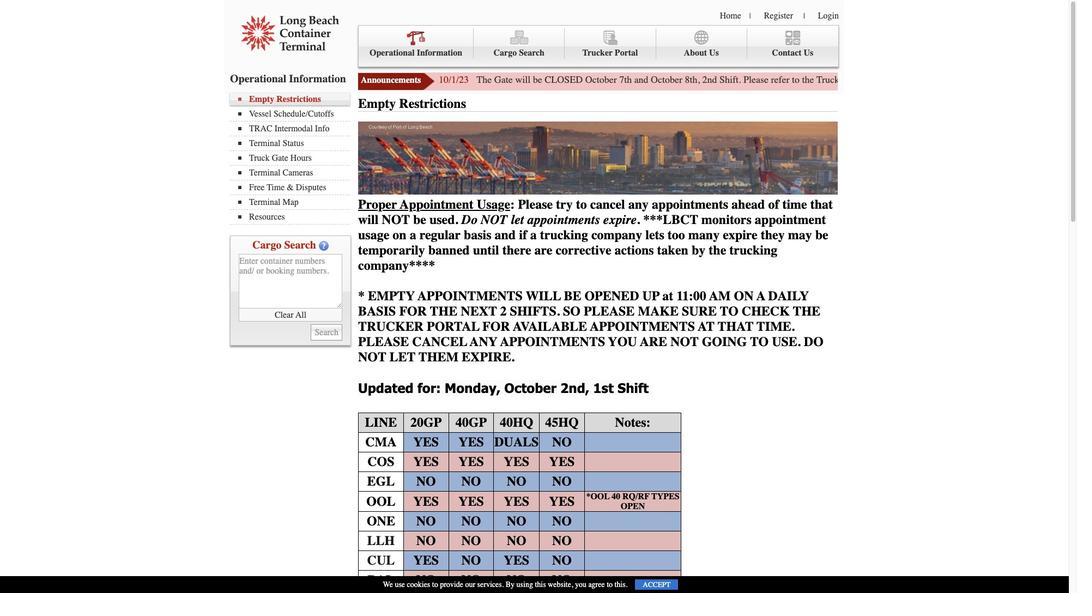 Task type: describe. For each thing, give the bounding box(es) containing it.
menu bar containing operational information
[[358, 25, 840, 67]]

empty restrictions
[[358, 96, 466, 111]]

0 horizontal spatial trucking
[[541, 227, 589, 243]]

company****
[[358, 258, 436, 273]]

1 | from the left
[[750, 11, 752, 21]]

portal
[[615, 48, 639, 58]]

empty
[[368, 288, 415, 304]]

0 horizontal spatial operational information
[[230, 73, 346, 85]]

por​tal
[[427, 319, 480, 334]]

do
[[462, 212, 478, 227]]

further
[[944, 74, 970, 86]]

1 horizontal spatial will
[[516, 74, 531, 86]]

be inside . ***lbct monitors appointment usage on a regular basis and if a trucking company lets too many expire they may be temporarily banned until there are corrective actions taken by the trucking company****
[[816, 227, 829, 243]]

contact
[[773, 48, 802, 58]]

2
[[501, 304, 507, 319]]

1 vertical spatial operational
[[230, 73, 287, 85]]

trac
[[249, 124, 273, 134]]

about us
[[684, 48, 719, 58]]

resources
[[249, 212, 285, 222]]

this
[[535, 580, 546, 590]]

1 horizontal spatial hours
[[864, 74, 888, 86]]

our
[[466, 580, 476, 590]]

monitors
[[702, 212, 752, 227]]

1 the from the left
[[430, 304, 458, 319]]

1 horizontal spatial please
[[744, 74, 769, 86]]

terminal map link
[[238, 197, 350, 207]]

1 for from the left
[[930, 74, 941, 86]]

trucker
[[583, 48, 613, 58]]

appointments up por​tal
[[418, 288, 523, 304]]

let
[[511, 212, 524, 227]]

home link
[[720, 11, 742, 21]]

next
[[461, 304, 497, 319]]

you
[[575, 580, 587, 590]]

home
[[720, 11, 742, 21]]

may
[[789, 227, 813, 243]]

info
[[315, 124, 330, 134]]

trac intermodal info link
[[238, 124, 350, 134]]

2 the from the left
[[793, 304, 821, 319]]

at
[[663, 288, 674, 304]]

to right cookies
[[432, 580, 438, 590]]

*ool 40 rq/rf types open
[[587, 492, 680, 511]]

0 vertical spatial truck
[[817, 74, 840, 86]]

too
[[668, 227, 686, 243]]

0 horizontal spatial expire
[[604, 212, 637, 227]]

time
[[783, 197, 808, 212]]

40hq
[[500, 415, 534, 430]]

do
[[805, 334, 824, 349]]

to right refer
[[793, 74, 800, 86]]

clear
[[275, 310, 294, 320]]

that
[[811, 197, 834, 212]]

all
[[296, 310, 307, 320]]

3 terminal from the top
[[249, 197, 281, 207]]

rq/rf
[[623, 492, 650, 502]]

not left let at the left top of the page
[[481, 212, 508, 227]]

appointment
[[400, 197, 474, 212]]

sure
[[682, 304, 717, 319]]

empty for empty restrictions
[[358, 96, 396, 111]]

***lbct
[[644, 212, 699, 227]]

services.
[[478, 580, 504, 590]]

trucker portal link
[[565, 28, 657, 59]]

until
[[473, 243, 500, 258]]

on
[[393, 227, 407, 243]]

appointments down the up
[[590, 319, 696, 334]]

page
[[909, 74, 927, 86]]

this.
[[615, 580, 628, 590]]

there
[[503, 243, 532, 258]]

about
[[684, 48, 708, 58]]

:
[[511, 197, 515, 212]]

ool
[[367, 494, 396, 509]]

contact us
[[773, 48, 814, 58]]

taken
[[658, 243, 689, 258]]

10/1/23 the gate will be closed october 7th and october 8th, 2nd shift. please refer to the truck gate hours web page for further gate details for the week.
[[439, 74, 1071, 86]]

7th
[[620, 74, 632, 86]]

0 horizontal spatial for
[[400, 304, 427, 319]]

not inside the : please try to cancel any appointments ahead of time that will not be used.
[[382, 212, 410, 227]]

be inside the : please try to cancel any appointments ahead of time that will not be used.
[[413, 212, 427, 227]]

agree
[[589, 580, 605, 590]]

will inside the : please try to cancel any appointments ahead of time that will not be used.
[[358, 212, 379, 227]]

1 vertical spatial information
[[289, 73, 346, 85]]

we
[[383, 580, 393, 590]]

basis
[[358, 304, 396, 319]]

website,
[[548, 580, 574, 590]]

appointments down shifts.
[[501, 334, 606, 349]]

not left let
[[358, 349, 387, 365]]

will
[[526, 288, 561, 304]]

accept
[[643, 581, 671, 589]]

going
[[702, 334, 748, 349]]

monday,
[[445, 380, 501, 396]]

register
[[765, 11, 794, 21]]

restrictions for empty restrictions
[[399, 96, 466, 111]]

appointments inside the : please try to cancel any appointments ahead of time that will not be used.
[[652, 197, 729, 212]]

lets
[[646, 227, 665, 243]]

at
[[698, 319, 715, 334]]

daily
[[769, 288, 809, 304]]

bal
[[368, 573, 395, 588]]

​no for yes
[[553, 553, 572, 568]]

vessel
[[249, 109, 272, 119]]

temporarily
[[358, 243, 425, 258]]

so
[[563, 304, 581, 319]]

. ***lbct monitors appointment usage on a regular basis and if a trucking company lets too many expire they may be temporarily banned until there are corrective actions taken by the trucking company****
[[358, 212, 829, 273]]

expire.
[[462, 349, 515, 365]]

used.
[[430, 212, 459, 227]]

if
[[519, 227, 527, 243]]

1 horizontal spatial and
[[635, 74, 649, 86]]

cul
[[367, 553, 395, 568]]

llh
[[367, 534, 395, 549]]

please inside the : please try to cancel any appointments ahead of time that will not be used.
[[518, 197, 553, 212]]

1st
[[594, 380, 614, 396]]

provide
[[440, 580, 464, 590]]

2 a from the left
[[531, 227, 537, 243]]

.
[[637, 212, 640, 227]]

web
[[890, 74, 906, 86]]

2 horizontal spatial gate
[[843, 74, 861, 86]]

11:00
[[677, 288, 707, 304]]

operational information inside 'menu bar'
[[370, 48, 463, 58]]

not right "are" at the bottom right of page
[[671, 334, 699, 349]]

0 horizontal spatial search
[[284, 239, 316, 251]]

up
[[643, 288, 660, 304]]

cameras
[[283, 168, 313, 178]]



Task type: locate. For each thing, give the bounding box(es) containing it.
notes:
[[615, 415, 651, 430]]

to
[[720, 304, 739, 319], [751, 334, 769, 349]]

0 horizontal spatial please
[[358, 334, 409, 349]]

gate down the status
[[272, 153, 288, 163]]

0 horizontal spatial operational
[[230, 73, 287, 85]]

0 horizontal spatial for
[[930, 74, 941, 86]]

0 vertical spatial operational
[[370, 48, 415, 58]]

to
[[793, 74, 800, 86], [576, 197, 587, 212], [432, 580, 438, 590], [607, 580, 613, 590]]

be right may
[[816, 227, 829, 243]]

open
[[621, 502, 645, 511]]

0 horizontal spatial will
[[358, 212, 379, 227]]

truck inside empty restrictions vessel schedule/cutoffs trac intermodal info terminal status truck gate hours terminal cameras free time & disputes terminal map resources
[[249, 153, 270, 163]]

gate inside empty restrictions vessel schedule/cutoffs trac intermodal info terminal status truck gate hours terminal cameras free time & disputes terminal map resources
[[272, 153, 288, 163]]

egl
[[367, 474, 395, 489]]

0 horizontal spatial the
[[709, 243, 727, 258]]

vessel schedule/cutoffs link
[[238, 109, 350, 119]]

company
[[592, 227, 643, 243]]

0 vertical spatial cargo
[[494, 48, 517, 58]]

1 vertical spatial cargo
[[253, 239, 282, 251]]

1 horizontal spatial the
[[793, 304, 821, 319]]

let
[[390, 349, 416, 365]]

usage
[[358, 227, 390, 243]]

will left on
[[358, 212, 379, 227]]

the right by
[[709, 243, 727, 258]]

2 | from the left
[[804, 11, 806, 21]]

for right basis at the bottom left of the page
[[400, 304, 427, 319]]

please left refer
[[744, 74, 769, 86]]

0 vertical spatial information
[[417, 48, 463, 58]]

truck down trac
[[249, 153, 270, 163]]

1 horizontal spatial truck
[[817, 74, 840, 86]]

us inside about us 'link'
[[710, 48, 719, 58]]

0 vertical spatial will
[[516, 74, 531, 86]]

the inside . ***lbct monitors appointment usage on a regular basis and if a trucking company lets too many expire they may be temporarily banned until there are corrective actions taken by the trucking company****
[[709, 243, 727, 258]]

and right 7th
[[635, 74, 649, 86]]

0 horizontal spatial and
[[495, 227, 516, 243]]

1 vertical spatial truck
[[249, 153, 270, 163]]

a right the if
[[531, 227, 537, 243]]

0 horizontal spatial cargo search
[[253, 239, 316, 251]]

1 vertical spatial terminal
[[249, 168, 281, 178]]

types
[[652, 492, 680, 502]]

menu bar containing empty restrictions
[[230, 93, 356, 225]]

0 horizontal spatial hours
[[291, 153, 312, 163]]

cargo
[[494, 48, 517, 58], [253, 239, 282, 251]]

login link
[[819, 11, 840, 21]]

1 horizontal spatial cargo search
[[494, 48, 545, 58]]

menu bar
[[358, 25, 840, 67], [230, 93, 356, 225]]

1 a from the left
[[410, 227, 417, 243]]

you
[[609, 334, 638, 349]]

1 horizontal spatial a
[[531, 227, 537, 243]]

are
[[535, 243, 553, 258]]

1 vertical spatial operational information
[[230, 73, 346, 85]]

1 us from the left
[[710, 48, 719, 58]]

0 vertical spatial cargo search
[[494, 48, 545, 58]]

1 horizontal spatial expire
[[723, 227, 758, 243]]

to right try
[[576, 197, 587, 212]]

restrictions inside empty restrictions vessel schedule/cutoffs trac intermodal info terminal status truck gate hours terminal cameras free time & disputes terminal map resources
[[277, 94, 321, 104]]

| right home 'link'
[[750, 11, 752, 21]]

free
[[249, 183, 265, 193]]

trucking down monitors
[[730, 243, 778, 258]]

​​no
[[553, 573, 572, 588]]

terminal
[[249, 139, 281, 148], [249, 168, 281, 178], [249, 197, 281, 207]]

0 horizontal spatial cargo
[[253, 239, 282, 251]]

please right :
[[518, 197, 553, 212]]

appointments
[[652, 197, 729, 212], [528, 212, 600, 227]]

appointments up corrective
[[528, 212, 600, 227]]

0 vertical spatial please
[[584, 304, 635, 319]]

empty down the announcements
[[358, 96, 396, 111]]

1 horizontal spatial search
[[519, 48, 545, 58]]

1 horizontal spatial the
[[803, 74, 815, 86]]

no
[[553, 435, 572, 450], [417, 474, 436, 489], [462, 474, 481, 489], [507, 474, 527, 489], [553, 474, 572, 489], [417, 514, 436, 529], [462, 514, 481, 529], [507, 514, 527, 529], [553, 514, 572, 529], [417, 534, 436, 549], [462, 534, 481, 549], [507, 534, 527, 549], [417, 573, 436, 588], [462, 573, 481, 588], [507, 573, 527, 588]]

1 horizontal spatial trucking
[[730, 243, 778, 258]]

1 horizontal spatial gate
[[495, 74, 513, 86]]

2 for from the left
[[1020, 74, 1031, 86]]

|
[[750, 11, 752, 21], [804, 11, 806, 21]]

0 vertical spatial please
[[744, 74, 769, 86]]

0 vertical spatial search
[[519, 48, 545, 58]]

information
[[417, 48, 463, 58], [289, 73, 346, 85]]

regular
[[420, 227, 461, 243]]

us for about us
[[710, 48, 719, 58]]

the up "do"
[[793, 304, 821, 319]]

Enter container numbers and/ or booking numbers.  text field
[[239, 254, 343, 309]]

to left this.
[[607, 580, 613, 590]]

1 horizontal spatial be
[[533, 74, 543, 86]]

on
[[735, 288, 754, 304]]

search
[[519, 48, 545, 58], [284, 239, 316, 251]]

october up 40hq
[[505, 380, 557, 396]]

make
[[638, 304, 679, 319]]

disputes
[[296, 183, 327, 193]]

actions
[[615, 243, 654, 258]]

a right on
[[410, 227, 417, 243]]

1 vertical spatial please
[[518, 197, 553, 212]]

truck right refer
[[817, 74, 840, 86]]

gate right the at the left of page
[[495, 74, 513, 86]]

please down basis at the bottom left of the page
[[358, 334, 409, 349]]

2 horizontal spatial be
[[816, 227, 829, 243]]

0 vertical spatial operational information
[[370, 48, 463, 58]]

1 vertical spatial to
[[751, 334, 769, 349]]

them
[[419, 349, 459, 365]]

2 horizontal spatial october
[[651, 74, 683, 86]]

for right page
[[930, 74, 941, 86]]

information up 10/1/23
[[417, 48, 463, 58]]

*ool
[[587, 492, 610, 502]]

1 horizontal spatial appointments
[[652, 197, 729, 212]]

schedule/cutoffs
[[274, 109, 334, 119]]

closed
[[545, 74, 583, 86]]

0 vertical spatial menu bar
[[358, 25, 840, 67]]

expire inside . ***lbct monitors appointment usage on a regular basis and if a trucking company lets too many expire they may be temporarily banned until there are corrective actions taken by the trucking company****
[[723, 227, 758, 243]]

we use cookies to provide our services. by using this website, you agree to this.
[[383, 580, 628, 590]]

0 vertical spatial to
[[720, 304, 739, 319]]

restrictions down 10/1/23
[[399, 96, 466, 111]]

empty inside empty restrictions vessel schedule/cutoffs trac intermodal info terminal status truck gate hours terminal cameras free time & disputes terminal map resources
[[249, 94, 275, 104]]

will down cargo search link
[[516, 74, 531, 86]]

empty
[[249, 94, 275, 104], [358, 96, 396, 111]]

2 vertical spatial terminal
[[249, 197, 281, 207]]

time
[[267, 183, 285, 193]]

cargo inside 'menu bar'
[[494, 48, 517, 58]]

gate
[[973, 74, 989, 86]]

2 terminal from the top
[[249, 168, 281, 178]]

and left the if
[[495, 227, 516, 243]]

0 horizontal spatial information
[[289, 73, 346, 85]]

0 vertical spatial hours
[[864, 74, 888, 86]]

and
[[635, 74, 649, 86], [495, 227, 516, 243]]

1 horizontal spatial operational
[[370, 48, 415, 58]]

0 horizontal spatial appointments
[[528, 212, 600, 227]]

1 terminal from the top
[[249, 139, 281, 148]]

operational
[[370, 48, 415, 58], [230, 73, 287, 85]]

45hq
[[546, 415, 579, 430]]

expire
[[604, 212, 637, 227], [723, 227, 758, 243]]

search inside 'menu bar'
[[519, 48, 545, 58]]

1 vertical spatial hours
[[291, 153, 312, 163]]

1 horizontal spatial for
[[1020, 74, 1031, 86]]

operational information up the announcements
[[370, 48, 463, 58]]

us right contact
[[804, 48, 814, 58]]

2 horizontal spatial the
[[1034, 74, 1046, 86]]

0 horizontal spatial empty
[[249, 94, 275, 104]]

operational up the announcements
[[370, 48, 415, 58]]

1 vertical spatial will
[[358, 212, 379, 227]]

be left used.
[[413, 212, 427, 227]]

0 horizontal spatial us
[[710, 48, 719, 58]]

0 horizontal spatial gate
[[272, 153, 288, 163]]

us for contact us
[[804, 48, 814, 58]]

1 horizontal spatial to
[[751, 334, 769, 349]]

check
[[742, 304, 790, 319]]

clear all button
[[239, 309, 343, 322]]

1 vertical spatial cargo search
[[253, 239, 316, 251]]

empty up "vessel"
[[249, 94, 275, 104]]

basis
[[464, 227, 492, 243]]

use
[[395, 580, 405, 590]]

40gp
[[456, 415, 487, 430]]

opened
[[585, 288, 640, 304]]

empty for empty restrictions vessel schedule/cutoffs trac intermodal info terminal status truck gate hours terminal cameras free time & disputes terminal map resources
[[249, 94, 275, 104]]

restrictions up vessel schedule/cutoffs link
[[277, 94, 321, 104]]

terminal up free
[[249, 168, 281, 178]]

0 horizontal spatial to
[[720, 304, 739, 319]]

hours left web
[[864, 74, 888, 86]]

​no
[[553, 534, 572, 549], [462, 553, 481, 568], [553, 553, 572, 568]]

usage
[[477, 197, 511, 212]]

1 horizontal spatial for
[[483, 319, 510, 334]]

shift
[[618, 380, 649, 396]]

2 us from the left
[[804, 48, 814, 58]]

0 horizontal spatial please
[[518, 197, 553, 212]]

operational up "vessel"
[[230, 73, 287, 85]]

1 horizontal spatial cargo
[[494, 48, 517, 58]]

truck gate hours link
[[238, 153, 350, 163]]

0 vertical spatial and
[[635, 74, 649, 86]]

the up cancel
[[430, 304, 458, 319]]

operational inside "operational information" link
[[370, 48, 415, 58]]

1 horizontal spatial |
[[804, 11, 806, 21]]

yes
[[414, 435, 439, 450], [459, 435, 484, 450], [414, 454, 439, 470], [459, 454, 484, 470], [504, 454, 530, 470], [550, 454, 575, 470], [414, 494, 439, 509], [459, 494, 484, 509], [504, 494, 530, 509], [550, 494, 575, 509], [414, 553, 439, 568], [504, 553, 530, 568]]

2nd
[[703, 74, 718, 86]]

that
[[718, 319, 754, 334]]

1 horizontal spatial menu bar
[[358, 25, 840, 67]]

0 horizontal spatial truck
[[249, 153, 270, 163]]

resources link
[[238, 212, 350, 222]]

0 horizontal spatial the
[[430, 304, 458, 319]]

the left week.
[[1034, 74, 1046, 86]]

please up 'you'
[[584, 304, 635, 319]]

1 vertical spatial and
[[495, 227, 516, 243]]

terminal status link
[[238, 139, 350, 148]]

us inside the 'contact us' link
[[804, 48, 814, 58]]

10/1/23
[[439, 74, 469, 86]]

they
[[761, 227, 785, 243]]

​no for no
[[553, 534, 572, 549]]

be left closed
[[533, 74, 543, 86]]

to right at
[[720, 304, 739, 319]]

cma
[[366, 435, 397, 450]]

1 horizontal spatial october
[[586, 74, 617, 86]]

one
[[367, 514, 395, 529]]

0 horizontal spatial restrictions
[[277, 94, 321, 104]]

trucking down try
[[541, 227, 589, 243]]

updated for: monday, october 2nd, 1st shift
[[358, 380, 649, 396]]

using
[[517, 580, 533, 590]]

to left use. in the bottom right of the page
[[751, 334, 769, 349]]

0 vertical spatial terminal
[[249, 139, 281, 148]]

40
[[612, 492, 621, 502]]

us right about
[[710, 48, 719, 58]]

0 horizontal spatial menu bar
[[230, 93, 356, 225]]

hours inside empty restrictions vessel schedule/cutoffs trac intermodal info terminal status truck gate hours terminal cameras free time & disputes terminal map resources
[[291, 153, 312, 163]]

0 horizontal spatial |
[[750, 11, 752, 21]]

to inside the : please try to cancel any appointments ahead of time that will not be used.
[[576, 197, 587, 212]]

a
[[410, 227, 417, 243], [531, 227, 537, 243]]

0 horizontal spatial be
[[413, 212, 427, 227]]

appointments up the too at top
[[652, 197, 729, 212]]

1 horizontal spatial operational information
[[370, 48, 463, 58]]

for up expire.
[[483, 319, 510, 334]]

map
[[283, 197, 299, 207]]

operational information up empty restrictions link
[[230, 73, 346, 85]]

a
[[757, 288, 766, 304]]

1 horizontal spatial us
[[804, 48, 814, 58]]

banned
[[429, 243, 470, 258]]

login
[[819, 11, 840, 21]]

for right details on the top right of page
[[1020, 74, 1031, 86]]

free time & disputes link
[[238, 183, 350, 193]]

terminal up resources
[[249, 197, 281, 207]]

1 horizontal spatial empty
[[358, 96, 396, 111]]

october left 8th,
[[651, 74, 683, 86]]

trucking
[[541, 227, 589, 243], [730, 243, 778, 258]]

october
[[586, 74, 617, 86], [651, 74, 683, 86], [505, 380, 557, 396]]

0 horizontal spatial a
[[410, 227, 417, 243]]

am
[[710, 288, 731, 304]]

truck
[[817, 74, 840, 86], [249, 153, 270, 163]]

terminal down trac
[[249, 139, 281, 148]]

1 vertical spatial search
[[284, 239, 316, 251]]

information up empty restrictions link
[[289, 73, 346, 85]]

| left login
[[804, 11, 806, 21]]

available
[[513, 319, 587, 334]]

not up temporarily
[[382, 212, 410, 227]]

be
[[533, 74, 543, 86], [413, 212, 427, 227], [816, 227, 829, 243]]

empty restrictions vessel schedule/cutoffs trac intermodal info terminal status truck gate hours terminal cameras free time & disputes terminal map resources
[[249, 94, 334, 222]]

gate left web
[[843, 74, 861, 86]]

0 horizontal spatial october
[[505, 380, 557, 396]]

restrictions for empty restrictions vessel schedule/cutoffs trac intermodal info terminal status truck gate hours terminal cameras free time & disputes terminal map resources
[[277, 94, 321, 104]]

1 horizontal spatial please
[[584, 304, 635, 319]]

2nd,
[[561, 380, 590, 396]]

will
[[516, 74, 531, 86], [358, 212, 379, 227]]

1 horizontal spatial information
[[417, 48, 463, 58]]

operational information
[[370, 48, 463, 58], [230, 73, 346, 85]]

None submit
[[311, 325, 343, 341]]

october left 7th
[[586, 74, 617, 86]]

shifts.
[[510, 304, 560, 319]]

1 vertical spatial menu bar
[[230, 93, 356, 225]]

for:
[[418, 380, 441, 396]]

and inside . ***lbct monitors appointment usage on a regular basis and if a trucking company lets too many expire they may be temporarily banned until there are corrective actions taken by the trucking company****
[[495, 227, 516, 243]]

the right refer
[[803, 74, 815, 86]]

1 vertical spatial please
[[358, 334, 409, 349]]

hours up cameras
[[291, 153, 312, 163]]

1 horizontal spatial restrictions
[[399, 96, 466, 111]]



Task type: vqa. For each thing, say whether or not it's contained in the screenshot.


